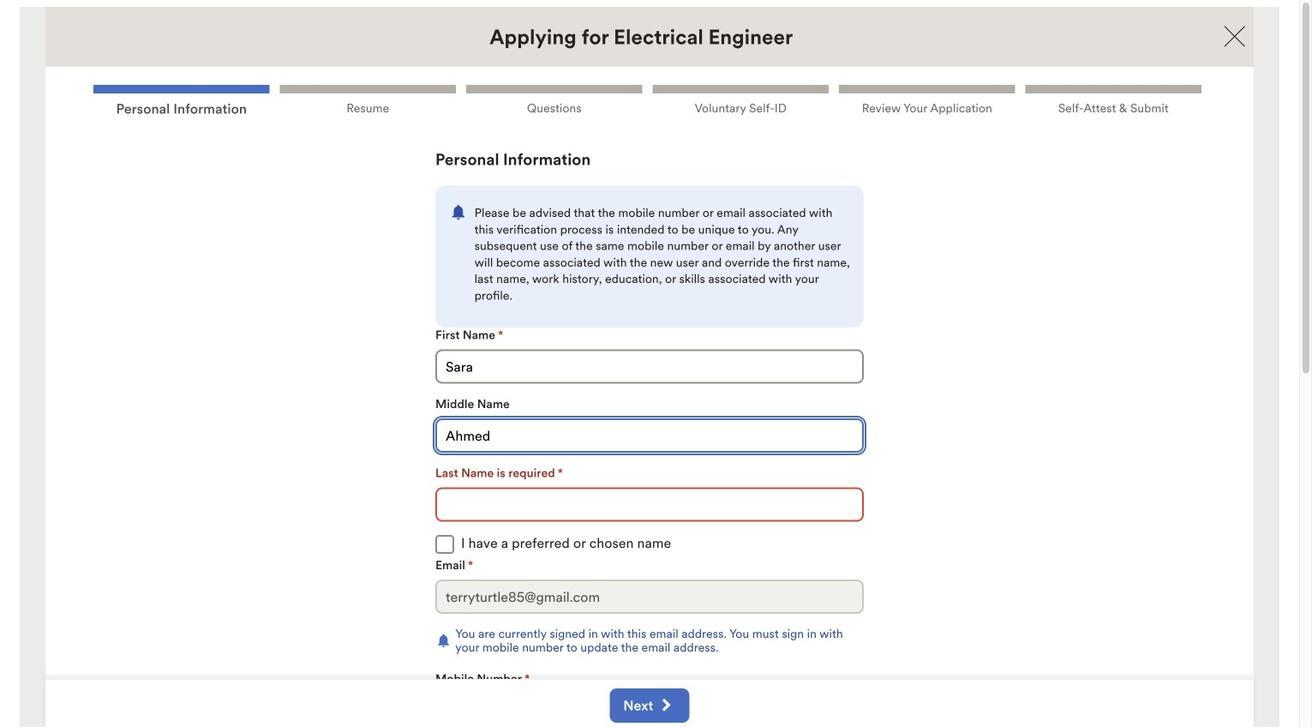 Task type: vqa. For each thing, say whether or not it's contained in the screenshot.
the rightmost |
no



Task type: locate. For each thing, give the bounding box(es) containing it.
alert
[[436, 186, 864, 328]]

6 list item from the left
[[1021, 80, 1207, 121]]

list
[[88, 80, 1207, 121]]

main content
[[7, 7, 1293, 727]]

notification image
[[449, 203, 468, 221]]

None text field
[[436, 419, 864, 453]]

None text field
[[436, 350, 864, 384], [436, 488, 864, 522], [436, 580, 864, 614], [436, 350, 864, 384], [436, 488, 864, 522], [436, 580, 864, 614]]

5 list item from the left
[[834, 80, 1021, 121]]

1 list item from the left
[[88, 80, 275, 121]]

list item
[[88, 80, 275, 121], [275, 80, 461, 121], [461, 80, 648, 121], [648, 80, 834, 121], [834, 80, 1021, 121], [1021, 80, 1207, 121]]



Task type: describe. For each thing, give the bounding box(es) containing it.
4 list item from the left
[[648, 80, 834, 121]]

2 list item from the left
[[275, 80, 461, 121]]

Phone Number telephone field
[[473, 693, 624, 727]]

notification image
[[436, 632, 452, 649]]

3 list item from the left
[[461, 80, 648, 121]]

chevron right image
[[658, 699, 672, 712]]



